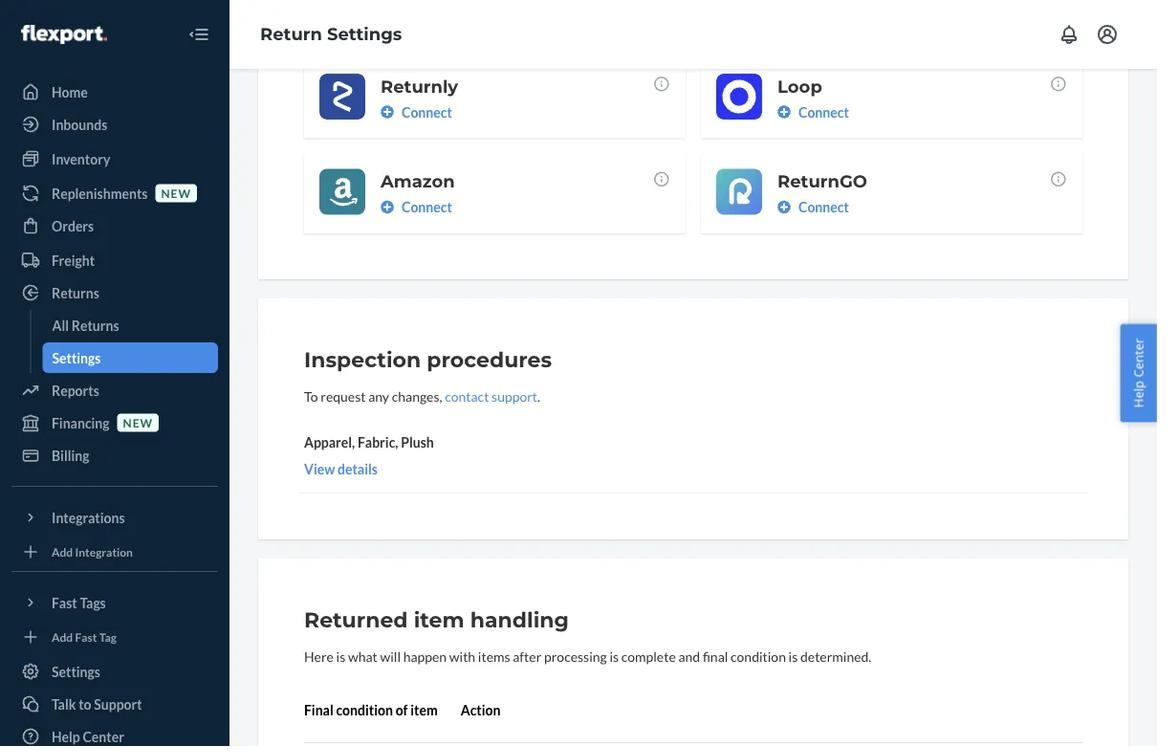 Task type: vqa. For each thing, say whether or not it's contained in the screenshot.
the bottommost reconciliation
no



Task type: describe. For each thing, give the bounding box(es) containing it.
financing
[[52, 415, 110, 431]]

to request any changes, contact support .
[[304, 388, 541, 404]]

final condition of item
[[304, 702, 438, 718]]

connect link
[[778, 198, 1068, 217]]

with
[[449, 648, 476, 664]]

connect for amazon
[[402, 199, 452, 215]]

orders
[[52, 218, 94, 234]]

1 is from the left
[[336, 648, 346, 664]]

processing
[[544, 648, 607, 664]]

determined.
[[801, 648, 872, 664]]

help inside button
[[1130, 381, 1147, 408]]

help center link
[[11, 721, 218, 746]]

1 vertical spatial returns
[[71, 317, 119, 333]]

return settings link
[[260, 24, 402, 45]]

1 vertical spatial help
[[52, 729, 80, 745]]

1 vertical spatial fast
[[75, 630, 97, 644]]

what
[[348, 648, 378, 664]]

details
[[338, 461, 378, 477]]

billing
[[52, 447, 89, 464]]

to
[[79, 696, 91, 712]]

view
[[304, 461, 335, 477]]

inbounds link
[[11, 109, 218, 140]]

amazon
[[381, 171, 455, 192]]

apparel,
[[304, 434, 355, 450]]

.
[[538, 388, 541, 404]]

connect for returnly
[[402, 104, 452, 120]]

connect button for loop
[[778, 102, 849, 121]]

new for financing
[[123, 416, 153, 429]]

connect down returngo
[[799, 199, 849, 215]]

1 vertical spatial settings
[[52, 350, 101, 366]]

home link
[[11, 77, 218, 107]]

of
[[396, 702, 408, 718]]

and
[[679, 648, 700, 664]]

fast inside dropdown button
[[52, 595, 77, 611]]

all returns link
[[43, 310, 218, 341]]

contact
[[445, 388, 489, 404]]

inbounds
[[52, 116, 107, 133]]

complete
[[622, 648, 676, 664]]

talk
[[52, 696, 76, 712]]

fabric,
[[358, 434, 398, 450]]

add integration
[[52, 545, 133, 559]]

new for replenishments
[[161, 186, 191, 200]]

0 horizontal spatial condition
[[336, 702, 393, 718]]

center inside button
[[1130, 338, 1147, 378]]

help center inside button
[[1130, 338, 1147, 408]]

after
[[513, 648, 542, 664]]

1 vertical spatial settings link
[[11, 656, 218, 687]]

returns link
[[11, 277, 218, 308]]

procedures
[[427, 347, 552, 373]]

reports
[[52, 382, 99, 398]]

connect button for returnly
[[381, 102, 452, 121]]

add for add integration
[[52, 545, 73, 559]]

talk to support button
[[11, 689, 218, 719]]

talk to support
[[52, 696, 142, 712]]

integration
[[75, 545, 133, 559]]

final
[[703, 648, 728, 664]]

happen
[[403, 648, 447, 664]]

here is what will happen with items after processing is complete and final condition is determined.
[[304, 648, 872, 664]]

2 is from the left
[[610, 648, 619, 664]]

0 vertical spatial returns
[[52, 285, 99, 301]]

add integration link
[[11, 541, 218, 563]]

action
[[461, 702, 501, 718]]

open account menu image
[[1096, 23, 1119, 46]]

plus circle image
[[381, 105, 394, 119]]

items
[[478, 648, 510, 664]]

plus circle image inside connect link
[[778, 200, 791, 214]]

flexport logo image
[[21, 25, 107, 44]]

add for add fast tag
[[52, 630, 73, 644]]

1 vertical spatial item
[[411, 702, 438, 718]]

close navigation image
[[188, 23, 210, 46]]

plus circle image for loop
[[778, 105, 791, 119]]

inventory link
[[11, 144, 218, 174]]

request
[[321, 388, 366, 404]]



Task type: locate. For each thing, give the bounding box(es) containing it.
1 horizontal spatial new
[[161, 186, 191, 200]]

1 vertical spatial center
[[83, 729, 124, 745]]

plus circle image for amazon
[[381, 200, 394, 214]]

support
[[492, 388, 538, 404]]

item right of
[[411, 702, 438, 718]]

0 horizontal spatial is
[[336, 648, 346, 664]]

add left integration at the left bottom of page
[[52, 545, 73, 559]]

1 horizontal spatial help
[[1130, 381, 1147, 408]]

plus circle image down amazon at top left
[[381, 200, 394, 214]]

changes,
[[392, 388, 442, 404]]

1 vertical spatial add
[[52, 630, 73, 644]]

0 vertical spatial fast
[[52, 595, 77, 611]]

1 vertical spatial help center
[[52, 729, 124, 745]]

open notifications image
[[1058, 23, 1081, 46]]

connect for loop
[[799, 104, 849, 120]]

all
[[52, 317, 69, 333]]

freight
[[52, 252, 95, 268]]

0 vertical spatial settings link
[[43, 342, 218, 373]]

handling
[[470, 607, 569, 633]]

billing link
[[11, 440, 218, 471]]

returnly
[[381, 76, 458, 97]]

3 is from the left
[[789, 648, 798, 664]]

0 vertical spatial help center
[[1130, 338, 1147, 408]]

all returns
[[52, 317, 119, 333]]

fast tags
[[52, 595, 106, 611]]

item up happen
[[414, 607, 465, 633]]

inspection
[[304, 347, 421, 373]]

1 horizontal spatial center
[[1130, 338, 1147, 378]]

here
[[304, 648, 334, 664]]

tags
[[80, 595, 106, 611]]

apparel, fabric, plush
[[304, 434, 434, 450]]

returns down freight
[[52, 285, 99, 301]]

is
[[336, 648, 346, 664], [610, 648, 619, 664], [789, 648, 798, 664]]

help center button
[[1121, 324, 1158, 422]]

center
[[1130, 338, 1147, 378], [83, 729, 124, 745]]

0 vertical spatial new
[[161, 186, 191, 200]]

tag
[[99, 630, 117, 644]]

condition
[[731, 648, 786, 664], [336, 702, 393, 718]]

new up 'orders' link
[[161, 186, 191, 200]]

fast tags button
[[11, 587, 218, 618]]

orders link
[[11, 210, 218, 241]]

new
[[161, 186, 191, 200], [123, 416, 153, 429]]

plus circle image down loop
[[778, 105, 791, 119]]

returns
[[52, 285, 99, 301], [71, 317, 119, 333]]

1 vertical spatial new
[[123, 416, 153, 429]]

item
[[414, 607, 465, 633], [411, 702, 438, 718]]

condition left of
[[336, 702, 393, 718]]

add fast tag
[[52, 630, 117, 644]]

connect down loop
[[799, 104, 849, 120]]

help
[[1130, 381, 1147, 408], [52, 729, 80, 745]]

1 add from the top
[[52, 545, 73, 559]]

return
[[260, 24, 322, 45]]

0 vertical spatial settings
[[327, 24, 402, 45]]

condition right final
[[731, 648, 786, 664]]

return settings
[[260, 24, 402, 45]]

2 add from the top
[[52, 630, 73, 644]]

connect down returnly
[[402, 104, 452, 120]]

plus circle image down returngo
[[778, 200, 791, 214]]

connect down amazon at top left
[[402, 199, 452, 215]]

1 horizontal spatial condition
[[731, 648, 786, 664]]

fast left tag
[[75, 630, 97, 644]]

0 vertical spatial item
[[414, 607, 465, 633]]

final
[[304, 702, 334, 718]]

2 horizontal spatial is
[[789, 648, 798, 664]]

returned
[[304, 607, 408, 633]]

settings up to
[[52, 663, 100, 680]]

connect button for amazon
[[381, 198, 452, 217]]

plush
[[401, 434, 434, 450]]

settings up reports
[[52, 350, 101, 366]]

is left the determined.
[[789, 648, 798, 664]]

returns right all
[[71, 317, 119, 333]]

0 horizontal spatial help center
[[52, 729, 124, 745]]

reports link
[[11, 375, 218, 406]]

2 vertical spatial settings
[[52, 663, 100, 680]]

connect button down returnly
[[381, 102, 452, 121]]

plus circle image
[[778, 105, 791, 119], [381, 200, 394, 214], [778, 200, 791, 214]]

is left 'complete'
[[610, 648, 619, 664]]

add down fast tags
[[52, 630, 73, 644]]

connect button down amazon at top left
[[381, 198, 452, 217]]

inspection procedures
[[304, 347, 552, 373]]

0 vertical spatial add
[[52, 545, 73, 559]]

1 horizontal spatial help center
[[1130, 338, 1147, 408]]

0 horizontal spatial new
[[123, 416, 153, 429]]

contact support link
[[445, 388, 538, 404]]

1 horizontal spatial is
[[610, 648, 619, 664]]

inventory
[[52, 151, 110, 167]]

view details button
[[304, 459, 378, 478]]

connect button
[[381, 102, 452, 121], [778, 102, 849, 121], [381, 198, 452, 217]]

1 vertical spatial condition
[[336, 702, 393, 718]]

settings link
[[43, 342, 218, 373], [11, 656, 218, 687]]

settings
[[327, 24, 402, 45], [52, 350, 101, 366], [52, 663, 100, 680]]

loop
[[778, 76, 823, 97]]

0 vertical spatial help
[[1130, 381, 1147, 408]]

0 vertical spatial condition
[[731, 648, 786, 664]]

returned item handling
[[304, 607, 569, 633]]

fast left tags
[[52, 595, 77, 611]]

settings link up talk to support button
[[11, 656, 218, 687]]

0 horizontal spatial center
[[83, 729, 124, 745]]

support
[[94, 696, 142, 712]]

settings right return
[[327, 24, 402, 45]]

add fast tag link
[[11, 626, 218, 649]]

integrations
[[52, 509, 125, 526]]

to
[[304, 388, 318, 404]]

settings link down all returns link at the top of page
[[43, 342, 218, 373]]

home
[[52, 84, 88, 100]]

0 vertical spatial center
[[1130, 338, 1147, 378]]

add
[[52, 545, 73, 559], [52, 630, 73, 644]]

is left what on the bottom left of page
[[336, 648, 346, 664]]

will
[[380, 648, 401, 664]]

returngo
[[778, 171, 868, 192]]

any
[[369, 388, 389, 404]]

replenishments
[[52, 185, 148, 201]]

help center
[[1130, 338, 1147, 408], [52, 729, 124, 745]]

connect
[[402, 104, 452, 120], [799, 104, 849, 120], [402, 199, 452, 215], [799, 199, 849, 215]]

freight link
[[11, 245, 218, 276]]

0 horizontal spatial help
[[52, 729, 80, 745]]

connect button down loop
[[778, 102, 849, 121]]

integrations button
[[11, 502, 218, 533]]

new down 'reports' link on the left
[[123, 416, 153, 429]]

view details
[[304, 461, 378, 477]]

fast
[[52, 595, 77, 611], [75, 630, 97, 644]]



